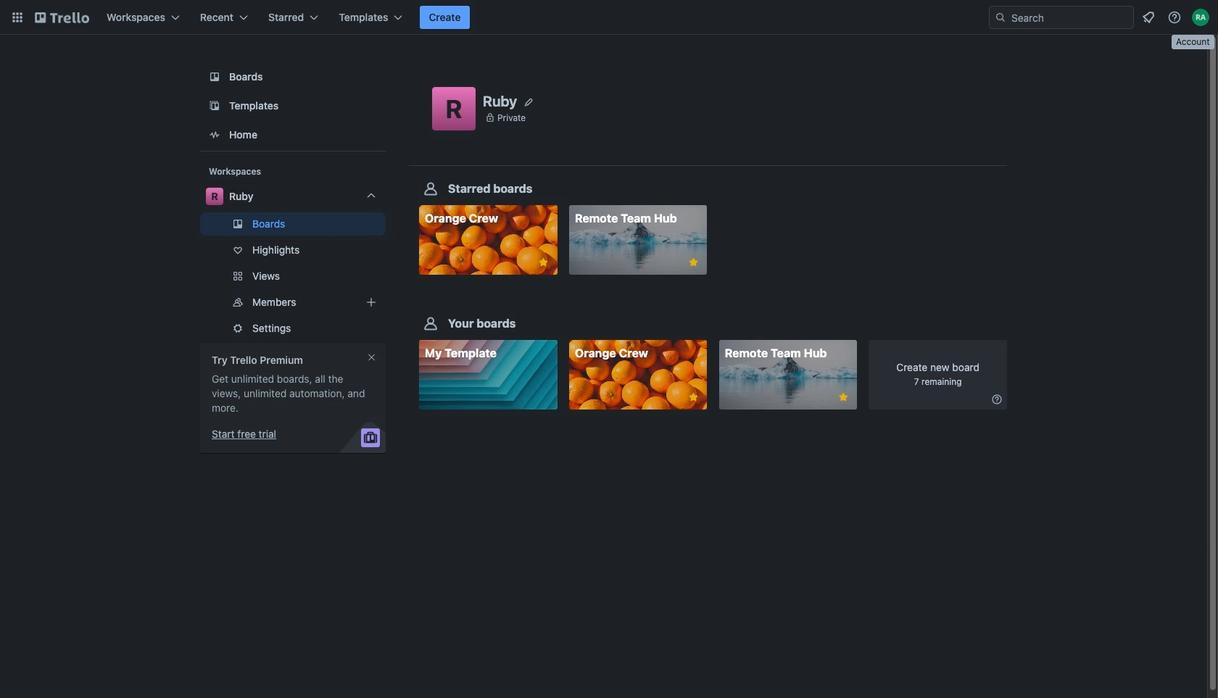 Task type: describe. For each thing, give the bounding box(es) containing it.
Search field
[[1007, 7, 1134, 28]]

sm image
[[990, 393, 1005, 407]]

primary element
[[0, 0, 1219, 35]]

add image
[[363, 294, 380, 311]]

click to unstar this board. it will be removed from your starred list. image
[[537, 256, 550, 269]]

board image
[[206, 68, 223, 86]]

ruby anderson (rubyanderson7) image
[[1193, 9, 1210, 26]]

template board image
[[206, 97, 223, 115]]

open information menu image
[[1168, 10, 1182, 25]]



Task type: vqa. For each thing, say whether or not it's contained in the screenshot.
Search field on the right
yes



Task type: locate. For each thing, give the bounding box(es) containing it.
back to home image
[[35, 6, 89, 29]]

search image
[[995, 12, 1007, 23]]

0 notifications image
[[1140, 9, 1158, 26]]

1 vertical spatial click to unstar this board. it will be removed from your starred list. image
[[837, 391, 850, 404]]

tooltip
[[1172, 35, 1215, 49]]

click to unstar this board. it will be removed from your starred list. image
[[687, 256, 700, 269], [837, 391, 850, 404]]

1 horizontal spatial click to unstar this board. it will be removed from your starred list. image
[[837, 391, 850, 404]]

home image
[[206, 126, 223, 144]]

0 horizontal spatial click to unstar this board. it will be removed from your starred list. image
[[687, 256, 700, 269]]

0 vertical spatial click to unstar this board. it will be removed from your starred list. image
[[687, 256, 700, 269]]



